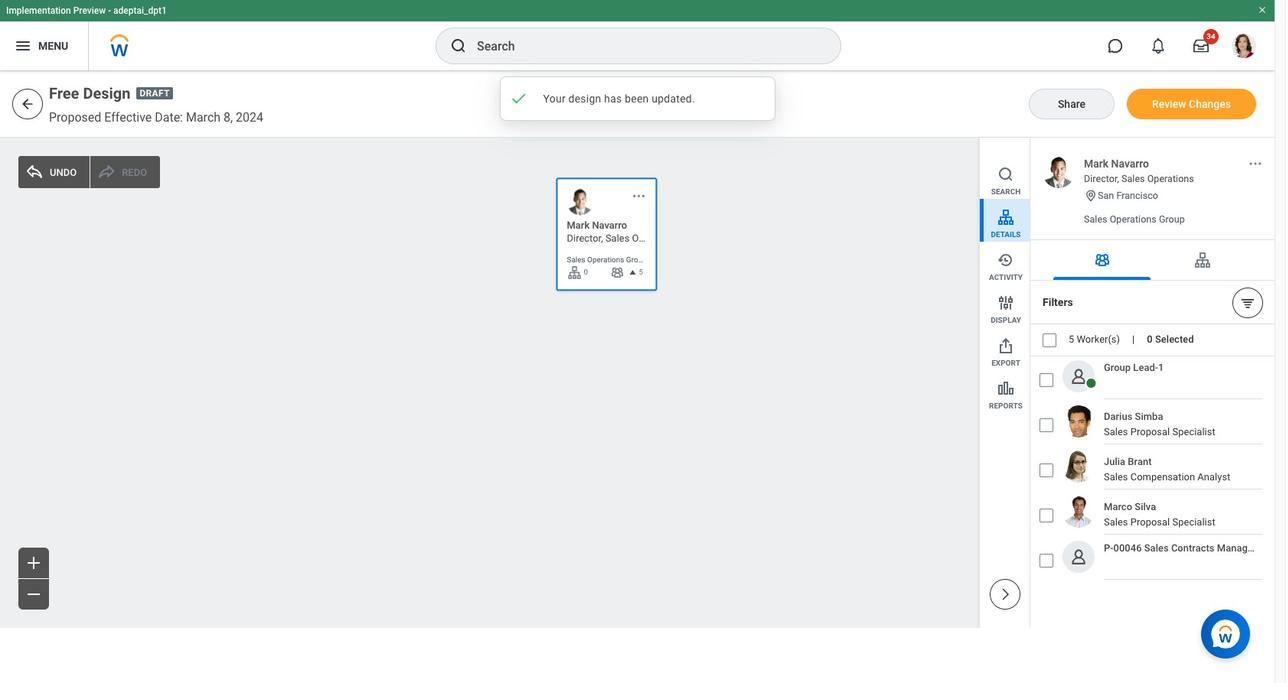 Task type: locate. For each thing, give the bounding box(es) containing it.
0 vertical spatial group
[[1159, 214, 1185, 225]]

tab list
[[1030, 240, 1275, 281]]

1 vertical spatial proposal
[[1130, 517, 1170, 528]]

proposal down simba
[[1130, 426, 1170, 438]]

1 vertical spatial director,
[[567, 233, 603, 245]]

sales down the julia
[[1104, 472, 1128, 483]]

review
[[1152, 98, 1186, 110]]

details
[[991, 230, 1021, 239]]

0 vertical spatial 5
[[639, 268, 643, 277]]

search image
[[449, 37, 468, 55]]

arrow left image
[[20, 96, 35, 112]]

julia
[[1104, 456, 1125, 468]]

sales down location icon
[[1084, 214, 1107, 225]]

1 horizontal spatial mark
[[1084, 158, 1108, 170]]

proposal down the silva
[[1130, 517, 1170, 528]]

review changes button
[[1127, 89, 1256, 119]]

implementation
[[6, 5, 71, 16]]

mark navarro director, sales operations
[[1084, 158, 1194, 184], [567, 220, 680, 245]]

related actions image
[[631, 189, 646, 204]]

sales inside the marco silva sales proposal specialist
[[1104, 517, 1128, 528]]

0 horizontal spatial mark
[[567, 220, 590, 231]]

0 selected
[[1147, 334, 1194, 346]]

operations
[[1147, 173, 1194, 184], [1110, 214, 1156, 225], [632, 233, 680, 245], [587, 256, 624, 264]]

navarro up caret up icon
[[592, 220, 627, 231]]

0 horizontal spatial 5
[[639, 268, 643, 277]]

2 specialist from the top
[[1172, 517, 1215, 528]]

specialist
[[1172, 426, 1215, 438], [1172, 517, 1215, 528]]

1 vertical spatial navarro
[[592, 220, 627, 231]]

1 horizontal spatial 5
[[1069, 334, 1074, 346]]

1 horizontal spatial group
[[1104, 362, 1131, 374]]

profile logan mcneil image
[[1232, 34, 1256, 61]]

design
[[568, 93, 601, 105]]

1 specialist from the top
[[1172, 426, 1215, 438]]

minus image
[[24, 586, 43, 604]]

1 vertical spatial specialist
[[1172, 517, 1215, 528]]

0 right |
[[1147, 334, 1153, 346]]

1 vertical spatial mark navarro director, sales operations
[[567, 220, 680, 245]]

preview
[[73, 5, 106, 16]]

location image
[[1084, 189, 1098, 203]]

0 horizontal spatial group
[[626, 256, 647, 264]]

sales operations group
[[1084, 214, 1185, 225], [567, 256, 647, 264]]

(unfille
[[1259, 543, 1286, 554]]

0 horizontal spatial director,
[[567, 233, 603, 245]]

specialist up julia brant sales compensation analyst
[[1172, 426, 1215, 438]]

san
[[1098, 190, 1114, 201]]

check image
[[509, 90, 528, 108]]

director, up org chart icon
[[567, 233, 603, 245]]

director,
[[1084, 173, 1119, 184], [567, 233, 603, 245]]

0 vertical spatial sales operations group
[[1084, 214, 1185, 225]]

5 worker(s)
[[1069, 334, 1120, 346]]

effective
[[104, 110, 152, 125]]

share button
[[1029, 89, 1115, 119]]

san francisco
[[1098, 190, 1158, 201]]

user image
[[1069, 367, 1089, 387]]

menu
[[980, 138, 1030, 413]]

0 vertical spatial navarro
[[1111, 158, 1149, 170]]

0 for 0 selected
[[1147, 334, 1153, 346]]

mark navarro director, sales operations up francisco
[[1084, 158, 1194, 184]]

silva
[[1135, 501, 1156, 513]]

proposal inside the marco silva sales proposal specialist
[[1130, 517, 1170, 528]]

julia brant sales compensation analyst
[[1104, 456, 1230, 483]]

2 proposal from the top
[[1130, 517, 1170, 528]]

specialist up contracts
[[1172, 517, 1215, 528]]

0 horizontal spatial contact card matrix manager image
[[610, 265, 625, 280]]

notifications large image
[[1151, 38, 1166, 54]]

march
[[186, 110, 221, 125]]

Search Workday  search field
[[477, 29, 809, 63]]

sales right 00046
[[1144, 543, 1169, 554]]

org chart image
[[1193, 251, 1211, 269]]

sales down darius at the right of the page
[[1104, 426, 1128, 438]]

navarro up the san francisco
[[1111, 158, 1149, 170]]

1 vertical spatial group
[[626, 256, 647, 264]]

proposed effective date: march 8, 2024
[[49, 110, 263, 125]]

0 for 0
[[584, 268, 588, 277]]

5 right org chart icon
[[639, 268, 643, 277]]

0 vertical spatial mark
[[1084, 158, 1108, 170]]

0 horizontal spatial 0
[[584, 268, 588, 277]]

1 vertical spatial 5
[[1069, 334, 1074, 346]]

contact card matrix manager image
[[1093, 251, 1111, 269], [610, 265, 625, 280]]

mark
[[1084, 158, 1108, 170], [567, 220, 590, 231]]

sales operations group down francisco
[[1084, 214, 1185, 225]]

design
[[83, 84, 130, 103]]

selected
[[1155, 334, 1194, 346]]

p-00046 sales contracts manager (unfille
[[1104, 543, 1286, 554]]

group
[[1159, 214, 1185, 225], [626, 256, 647, 264], [1104, 362, 1131, 374]]

0 vertical spatial specialist
[[1172, 426, 1215, 438]]

review changes
[[1152, 98, 1231, 110]]

0 vertical spatial director,
[[1084, 173, 1119, 184]]

darius
[[1104, 411, 1132, 423]]

5 for 5
[[639, 268, 643, 277]]

navarro
[[1111, 158, 1149, 170], [592, 220, 627, 231]]

proposal
[[1130, 426, 1170, 438], [1130, 517, 1170, 528]]

0 vertical spatial mark navarro director, sales operations
[[1084, 158, 1194, 184]]

group lead-1
[[1104, 362, 1164, 374]]

mark navarro director, sales operations down related actions image
[[567, 220, 680, 245]]

1
[[1158, 362, 1164, 374]]

0
[[584, 268, 588, 277], [1147, 334, 1153, 346]]

sales
[[1121, 173, 1145, 184], [1084, 214, 1107, 225], [605, 233, 630, 245], [567, 256, 585, 264], [1104, 426, 1128, 438], [1104, 472, 1128, 483], [1104, 517, 1128, 528], [1144, 543, 1169, 554]]

your
[[543, 93, 566, 105]]

0 right org chart icon
[[584, 268, 588, 277]]

proposal inside darius simba sales proposal specialist
[[1130, 426, 1170, 438]]

contact card matrix manager image down san
[[1093, 251, 1111, 269]]

5 left worker(s)
[[1069, 334, 1074, 346]]

2 vertical spatial group
[[1104, 362, 1131, 374]]

changes
[[1189, 98, 1231, 110]]

1 horizontal spatial sales operations group
[[1084, 214, 1185, 225]]

0 vertical spatial proposal
[[1130, 426, 1170, 438]]

sales up org chart icon
[[567, 256, 585, 264]]

1 vertical spatial 0
[[1147, 334, 1153, 346]]

has
[[604, 93, 622, 105]]

specialist inside darius simba sales proposal specialist
[[1172, 426, 1215, 438]]

specialist for marco silva sales proposal specialist
[[1172, 517, 1215, 528]]

mark up org chart icon
[[567, 220, 590, 231]]

redo button
[[90, 156, 160, 188]]

activity
[[989, 273, 1023, 282]]

5
[[639, 268, 643, 277], [1069, 334, 1074, 346]]

director, up san
[[1084, 173, 1119, 184]]

contracts
[[1171, 543, 1215, 554]]

free
[[49, 84, 79, 103]]

1 horizontal spatial 0
[[1147, 334, 1153, 346]]

0 horizontal spatial sales operations group
[[567, 256, 647, 264]]

display
[[991, 316, 1021, 325]]

sales operations group up caret up icon
[[567, 256, 647, 264]]

justify image
[[14, 37, 32, 55]]

org chart image
[[567, 265, 582, 280]]

contact card matrix manager image left caret up icon
[[610, 265, 625, 280]]

specialist inside the marco silva sales proposal specialist
[[1172, 517, 1215, 528]]

1 proposal from the top
[[1130, 426, 1170, 438]]

sales down marco
[[1104, 517, 1128, 528]]

1 vertical spatial sales operations group
[[567, 256, 647, 264]]

close environment banner image
[[1258, 5, 1267, 15]]

0 vertical spatial 0
[[584, 268, 588, 277]]

mark up location icon
[[1084, 158, 1108, 170]]



Task type: describe. For each thing, give the bounding box(es) containing it.
1 horizontal spatial director,
[[1084, 173, 1119, 184]]

search
[[991, 188, 1021, 196]]

|
[[1132, 334, 1135, 346]]

menu banner
[[0, 0, 1275, 70]]

00046
[[1113, 543, 1142, 554]]

filters
[[1043, 296, 1073, 309]]

1 horizontal spatial contact card matrix manager image
[[1093, 251, 1111, 269]]

proposal for darius simba
[[1130, 426, 1170, 438]]

34
[[1207, 32, 1215, 41]]

related actions image
[[1248, 156, 1263, 171]]

specialist for darius simba sales proposal specialist
[[1172, 426, 1215, 438]]

-
[[108, 5, 111, 16]]

5 for 5 worker(s)
[[1069, 334, 1074, 346]]

undo r image
[[97, 163, 116, 181]]

free design
[[49, 84, 130, 103]]

compensation
[[1130, 472, 1195, 483]]

proposal for marco silva
[[1130, 517, 1170, 528]]

1 vertical spatial mark
[[567, 220, 590, 231]]

lead-
[[1133, 362, 1158, 374]]

sales inside julia brant sales compensation analyst
[[1104, 472, 1128, 483]]

manager
[[1217, 543, 1256, 554]]

notification status
[[499, 77, 775, 121]]

2024
[[236, 110, 263, 125]]

implementation preview -   adeptai_dpt1
[[6, 5, 167, 16]]

brant
[[1128, 456, 1152, 468]]

0 horizontal spatial navarro
[[592, 220, 627, 231]]

user image
[[1069, 547, 1089, 567]]

updated.
[[652, 93, 695, 105]]

plus image
[[24, 554, 43, 573]]

marco silva sales proposal specialist
[[1104, 501, 1215, 528]]

adeptai_dpt1
[[113, 5, 167, 16]]

2 horizontal spatial group
[[1159, 214, 1185, 225]]

1 horizontal spatial mark navarro director, sales operations
[[1084, 158, 1194, 184]]

sales up caret up icon
[[605, 233, 630, 245]]

sales up francisco
[[1121, 173, 1145, 184]]

francisco
[[1116, 190, 1158, 201]]

undo button
[[18, 156, 90, 188]]

redo
[[122, 166, 147, 178]]

date:
[[155, 110, 183, 125]]

analyst
[[1197, 472, 1230, 483]]

filter image
[[1240, 295, 1255, 310]]

proposed
[[49, 110, 101, 125]]

1 horizontal spatial navarro
[[1111, 158, 1149, 170]]

menu containing search
[[980, 138, 1030, 413]]

simba
[[1135, 411, 1163, 423]]

0 horizontal spatial mark navarro director, sales operations
[[567, 220, 680, 245]]

worker(s)
[[1077, 334, 1120, 346]]

8,
[[224, 110, 233, 125]]

share
[[1058, 98, 1085, 110]]

been
[[625, 93, 649, 105]]

menu
[[38, 40, 68, 52]]

chevron right image
[[997, 587, 1012, 602]]

caret up image
[[627, 267, 639, 279]]

your design has been updated.
[[543, 93, 695, 105]]

export
[[991, 359, 1020, 367]]

34 button
[[1184, 29, 1219, 63]]

menu button
[[0, 21, 88, 70]]

undo
[[50, 166, 77, 178]]

inbox large image
[[1193, 38, 1209, 54]]

undo l image
[[25, 163, 44, 181]]

darius simba sales proposal specialist
[[1104, 411, 1215, 438]]

marco
[[1104, 501, 1132, 513]]

draft
[[140, 88, 170, 99]]

sales inside darius simba sales proposal specialist
[[1104, 426, 1128, 438]]

reports
[[989, 402, 1023, 410]]

p-
[[1104, 543, 1113, 554]]



Task type: vqa. For each thing, say whether or not it's contained in the screenshot.
Sales within Darius Simba Sales Proposal Specialist
yes



